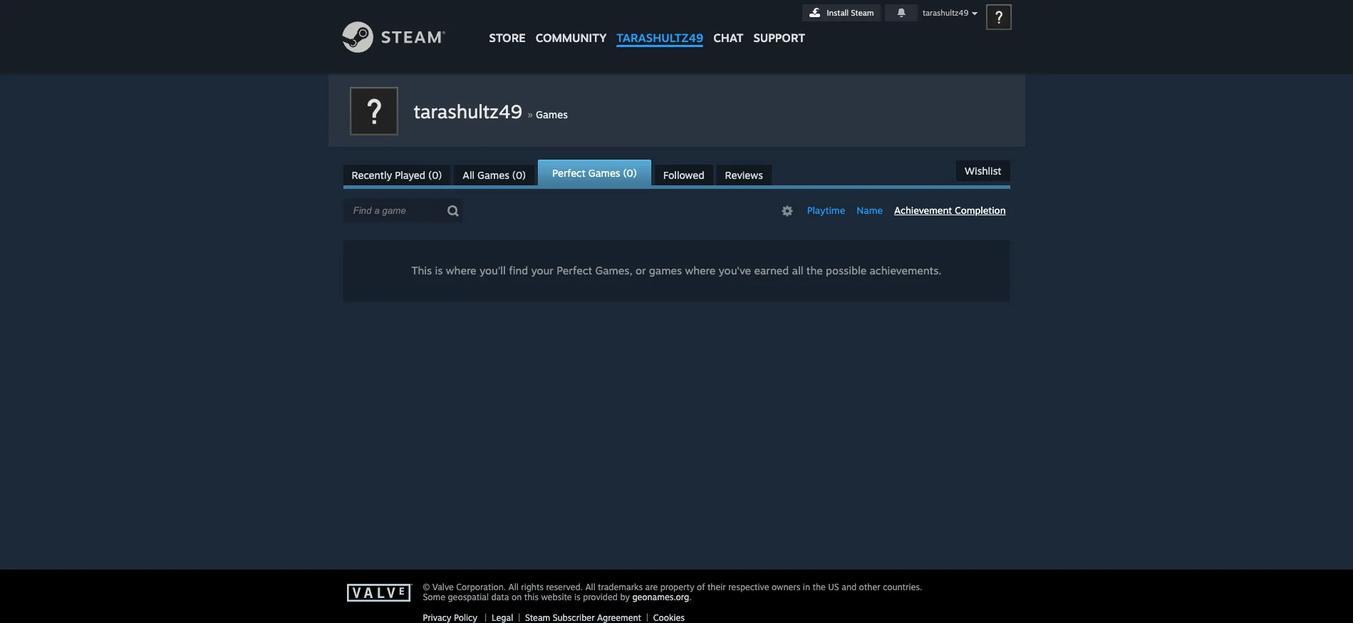 Task type: locate. For each thing, give the bounding box(es) containing it.
the
[[807, 264, 823, 277], [813, 582, 826, 592]]

of
[[697, 582, 705, 592]]

1 vertical spatial is
[[575, 592, 581, 602]]

where left you've
[[685, 264, 716, 277]]

1 horizontal spatial is
[[575, 592, 581, 602]]

(0) right played
[[428, 169, 442, 181]]

us
[[828, 582, 840, 592]]

where
[[446, 264, 477, 277], [685, 264, 716, 277]]

perfect right your
[[557, 264, 593, 277]]

©
[[423, 582, 430, 592]]

this is where you'll find your perfect games, or games where you've earned all the possible achievements.
[[412, 264, 942, 277]]

perfect games (0)
[[553, 167, 637, 179]]

is right website
[[575, 592, 581, 602]]

0 horizontal spatial where
[[446, 264, 477, 277]]

Find a game field
[[343, 199, 462, 222]]

© valve corporation. all rights reserved. all trademarks are property of their respective owners in the us and other countries. some geospatial data on this website is provided by geonames.org .
[[423, 582, 923, 602]]

wishlist link
[[957, 160, 1010, 181]]

are
[[646, 582, 658, 592]]

and
[[842, 582, 857, 592]]

you'll
[[480, 264, 506, 277]]

2 vertical spatial tarashultz49
[[414, 100, 522, 123]]

2 horizontal spatial games
[[589, 167, 621, 179]]

tarashultz49 link left chat
[[612, 0, 709, 52]]

played
[[395, 169, 426, 181]]

1 vertical spatial tarashultz49 link
[[414, 100, 528, 123]]

your
[[531, 264, 554, 277]]

0 vertical spatial the
[[807, 264, 823, 277]]

(0) for recently played (0)
[[428, 169, 442, 181]]

perfect down games link
[[553, 167, 586, 179]]

1 horizontal spatial games
[[536, 108, 568, 120]]

wishlist
[[965, 165, 1002, 177]]

earned
[[755, 264, 789, 277]]

playtime
[[808, 205, 846, 216]]

some
[[423, 592, 446, 602]]

0 vertical spatial tarashultz49 link
[[612, 0, 709, 52]]

0 horizontal spatial tarashultz49 link
[[414, 100, 528, 123]]

0 horizontal spatial all
[[463, 169, 475, 181]]

0 horizontal spatial (0)
[[428, 169, 442, 181]]

games inside 'link'
[[589, 167, 621, 179]]

you've
[[719, 264, 751, 277]]

all right played
[[463, 169, 475, 181]]

all games (0) link
[[454, 165, 535, 185]]

recently played (0) link
[[343, 165, 451, 185]]

(0) for all games (0)
[[512, 169, 526, 181]]

this
[[524, 592, 539, 602]]

reviews link
[[717, 165, 772, 185]]

1 where from the left
[[446, 264, 477, 277]]

tarashultz49
[[923, 8, 969, 18], [617, 31, 704, 45], [414, 100, 522, 123]]

2 where from the left
[[685, 264, 716, 277]]

their
[[708, 582, 726, 592]]

perfect
[[553, 167, 586, 179], [557, 264, 593, 277]]

install
[[827, 8, 849, 18]]

is
[[435, 264, 443, 277], [575, 592, 581, 602]]

achievement
[[895, 205, 953, 216]]

name button
[[853, 203, 887, 218]]

2 horizontal spatial (0)
[[623, 167, 637, 179]]

0 horizontal spatial tarashultz49
[[414, 100, 522, 123]]

tarashultz49 link
[[612, 0, 709, 52], [414, 100, 528, 123]]

2 horizontal spatial tarashultz49
[[923, 8, 969, 18]]

community
[[536, 31, 607, 45]]

completion
[[955, 205, 1006, 216]]

(0) inside 'link'
[[623, 167, 637, 179]]

where left you'll
[[446, 264, 477, 277]]

1 horizontal spatial where
[[685, 264, 716, 277]]

1 horizontal spatial (0)
[[512, 169, 526, 181]]

(0) down tarashultz49 » games
[[512, 169, 526, 181]]

1 horizontal spatial tarashultz49
[[617, 31, 704, 45]]

geospatial
[[448, 592, 489, 602]]

rights
[[521, 582, 544, 592]]

support
[[754, 31, 806, 45]]

the right in
[[813, 582, 826, 592]]

the right all
[[807, 264, 823, 277]]

(0)
[[623, 167, 637, 179], [428, 169, 442, 181], [512, 169, 526, 181]]

perfect inside 'perfect games (0)' 'link'
[[553, 167, 586, 179]]

trademarks
[[598, 582, 643, 592]]

0 vertical spatial tarashultz49
[[923, 8, 969, 18]]

countries.
[[883, 582, 923, 592]]

name
[[857, 205, 883, 216]]

tarashultz49 link up all games (0) link
[[414, 100, 528, 123]]

followed link
[[655, 165, 713, 185]]

website
[[541, 592, 572, 602]]

owners
[[772, 582, 801, 592]]

install steam link
[[802, 4, 881, 21]]

1 vertical spatial the
[[813, 582, 826, 592]]

0 vertical spatial is
[[435, 264, 443, 277]]

steam
[[851, 8, 874, 18]]

all
[[463, 169, 475, 181], [509, 582, 519, 592], [586, 582, 596, 592]]

data
[[492, 592, 509, 602]]

followed
[[664, 169, 705, 181]]

0 horizontal spatial games
[[478, 169, 510, 181]]

(0) left followed "link"
[[623, 167, 637, 179]]

tarashultz49 » games
[[414, 100, 568, 123]]

install steam
[[827, 8, 874, 18]]

provided
[[583, 592, 618, 602]]

all left rights
[[509, 582, 519, 592]]

0 vertical spatial perfect
[[553, 167, 586, 179]]

1 horizontal spatial all
[[509, 582, 519, 592]]

all right reserved.
[[586, 582, 596, 592]]

1 horizontal spatial tarashultz49 link
[[612, 0, 709, 52]]

games
[[536, 108, 568, 120], [589, 167, 621, 179], [478, 169, 510, 181]]

games inside tarashultz49 » games
[[536, 108, 568, 120]]

is right this
[[435, 264, 443, 277]]

.
[[689, 592, 692, 602]]

corporation.
[[456, 582, 506, 592]]

1 vertical spatial tarashultz49
[[617, 31, 704, 45]]



Task type: vqa. For each thing, say whether or not it's contained in the screenshot.
requirements
no



Task type: describe. For each thing, give the bounding box(es) containing it.
geonames.org
[[633, 592, 689, 602]]

valve
[[432, 582, 454, 592]]

property
[[661, 582, 695, 592]]

community link
[[531, 0, 612, 52]]

in
[[803, 582, 810, 592]]

all games (0)
[[463, 169, 526, 181]]

this
[[412, 264, 432, 277]]

games for all games (0)
[[478, 169, 510, 181]]

store link
[[484, 0, 531, 52]]

games
[[649, 264, 682, 277]]

reviews
[[725, 169, 763, 181]]

achievements.
[[870, 264, 942, 277]]

possible
[[826, 264, 867, 277]]

other
[[859, 582, 881, 592]]

is inside © valve corporation. all rights reserved. all trademarks are property of their respective owners in the us and other countries. some geospatial data on this website is provided by geonames.org .
[[575, 592, 581, 602]]

the inside © valve corporation. all rights reserved. all trademarks are property of their respective owners in the us and other countries. some geospatial data on this website is provided by geonames.org .
[[813, 582, 826, 592]]

2 horizontal spatial all
[[586, 582, 596, 592]]

recently
[[352, 169, 392, 181]]

playtime button
[[803, 203, 850, 218]]

achievement completion button
[[890, 203, 1010, 218]]

games for perfect games (0)
[[589, 167, 621, 179]]

all
[[792, 264, 804, 277]]

on
[[512, 592, 522, 602]]

games link
[[536, 108, 568, 120]]

valve logo image
[[347, 584, 415, 602]]

games,
[[596, 264, 633, 277]]

achievement completion
[[895, 205, 1006, 216]]

by
[[620, 592, 630, 602]]

chat link
[[709, 0, 749, 48]]

or
[[636, 264, 646, 277]]

find
[[509, 264, 528, 277]]

»
[[528, 107, 533, 121]]

(0) for perfect games (0)
[[623, 167, 637, 179]]

respective
[[729, 582, 770, 592]]

reserved.
[[546, 582, 583, 592]]

recently played (0)
[[352, 169, 442, 181]]

support link
[[749, 0, 811, 48]]

0 horizontal spatial is
[[435, 264, 443, 277]]

chat
[[714, 31, 744, 45]]

1 vertical spatial perfect
[[557, 264, 593, 277]]

store
[[489, 31, 526, 45]]

geonames.org link
[[633, 592, 689, 602]]

perfect games (0) link
[[538, 160, 651, 185]]



